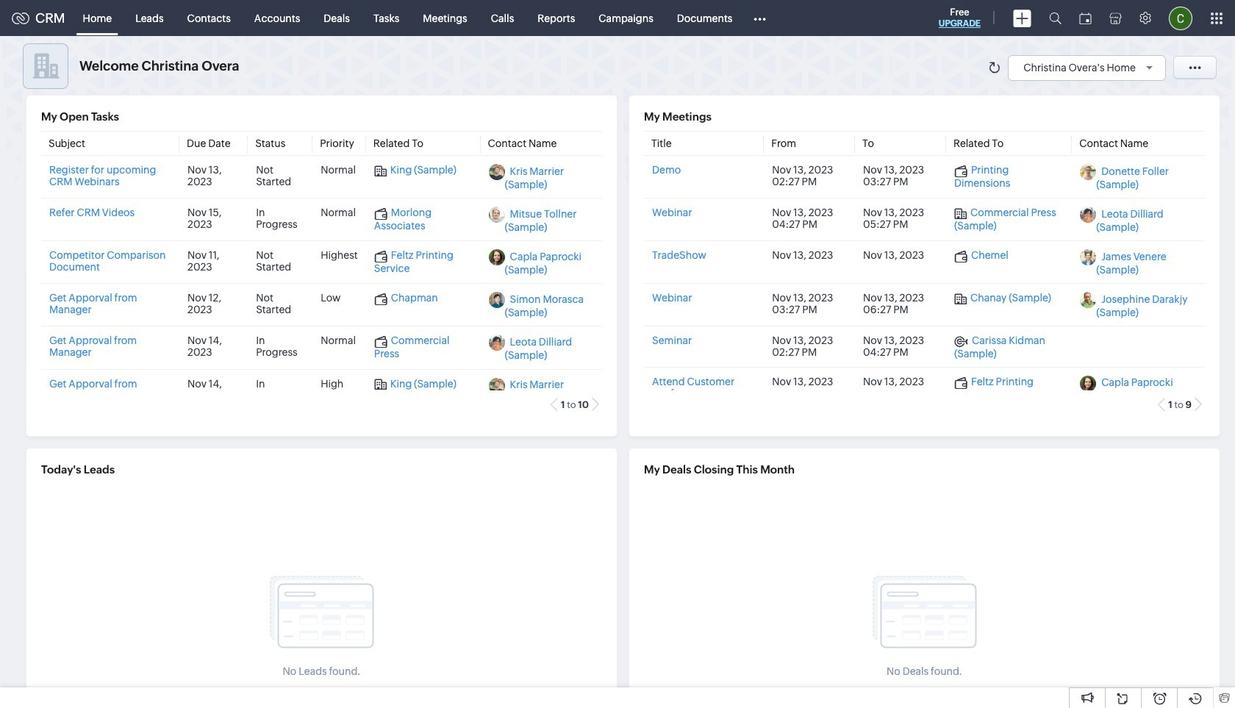 Task type: describe. For each thing, give the bounding box(es) containing it.
profile element
[[1161, 0, 1202, 36]]

search image
[[1050, 12, 1062, 24]]

calendar image
[[1080, 12, 1092, 24]]



Task type: vqa. For each thing, say whether or not it's contained in the screenshot.
Other Modules field
yes



Task type: locate. For each thing, give the bounding box(es) containing it.
profile image
[[1169, 6, 1193, 30]]

create menu image
[[1014, 9, 1032, 27]]

logo image
[[12, 12, 29, 24]]

search element
[[1041, 0, 1071, 36]]

create menu element
[[1005, 0, 1041, 36]]

Other Modules field
[[745, 6, 776, 30]]



